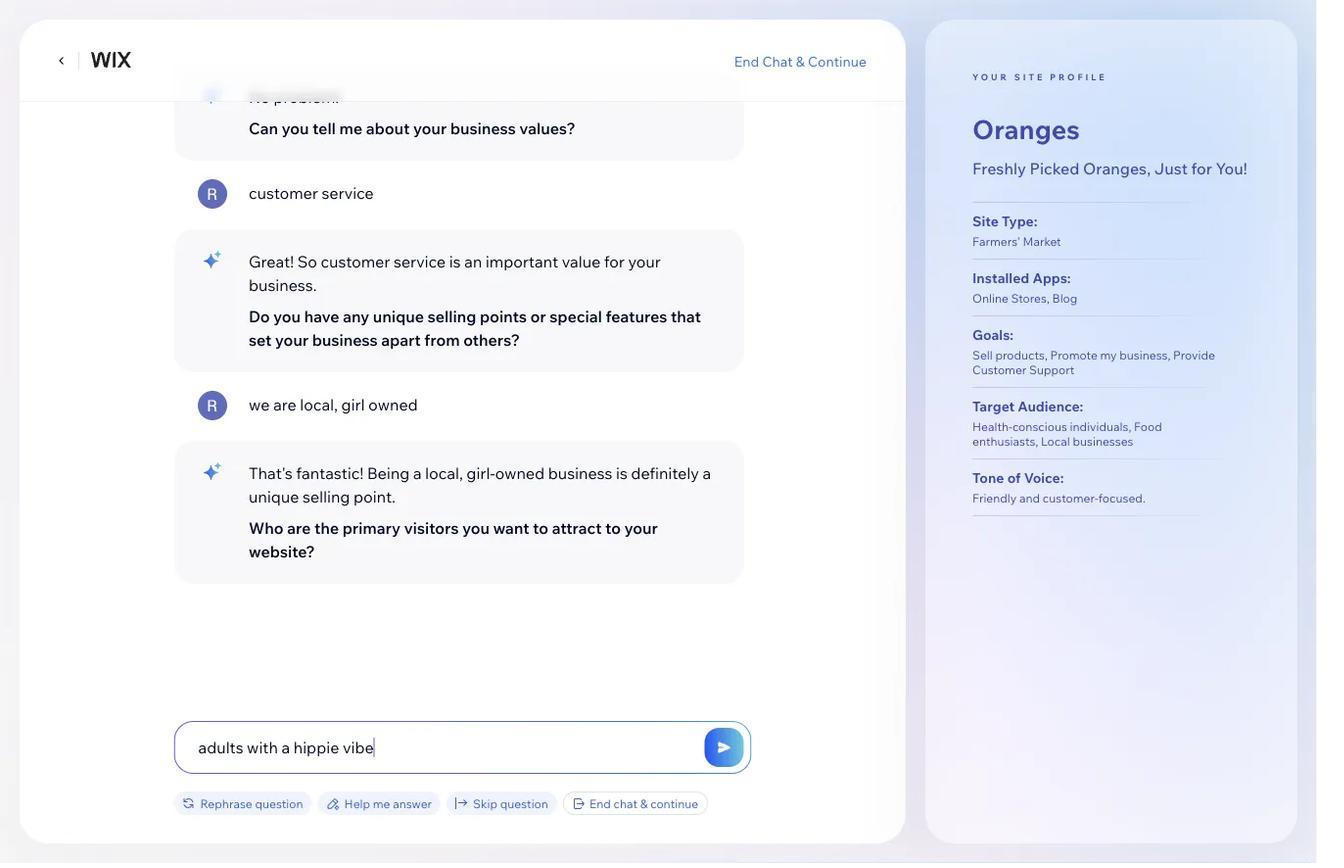 Task type: locate. For each thing, give the bounding box(es) containing it.
oranges,
[[1084, 158, 1151, 178]]

answer
[[393, 796, 432, 811]]

1 horizontal spatial customer
[[320, 252, 390, 271]]

do you have any unique selling points or special features that set your business apart from others?
[[248, 307, 701, 350]]

1 vertical spatial owned
[[495, 463, 544, 483]]

you left "want"
[[462, 518, 489, 538]]

we
[[248, 395, 269, 414]]

local, left girl
[[300, 395, 337, 414]]

2 horizontal spatial business
[[548, 463, 612, 483]]

business down any
[[312, 330, 377, 350]]

are right the we
[[273, 395, 296, 414]]

apart
[[381, 330, 420, 350]]

Write your answer text field
[[175, 722, 751, 773]]

2 to from the left
[[605, 518, 621, 538]]

1 vertical spatial end
[[590, 796, 611, 811]]

are inside who are the primary visitors you want to attract to your website?
[[287, 518, 310, 538]]

1 vertical spatial business
[[312, 330, 377, 350]]

special
[[549, 307, 602, 326]]

you inside do you have any unique selling points or special features that set your business apart from others?
[[273, 307, 300, 326]]

0 vertical spatial end
[[734, 52, 759, 69]]

1 vertical spatial customer
[[320, 252, 390, 271]]

0 horizontal spatial selling
[[302, 487, 350, 506]]

0 horizontal spatial customer
[[248, 183, 318, 203]]

service
[[321, 183, 373, 203], [393, 252, 445, 271]]

1 horizontal spatial for
[[1192, 158, 1213, 178]]

we are local, girl owned
[[248, 395, 418, 414]]

goals: sell products, promote my business, provide customer support
[[973, 326, 1216, 377]]

site
[[1015, 72, 1046, 82]]

features
[[605, 307, 667, 326]]

unique
[[373, 307, 424, 326], [248, 487, 299, 506]]

audience:
[[1018, 398, 1084, 415]]

of
[[1008, 469, 1021, 487]]

0 horizontal spatial a
[[413, 463, 421, 483]]

1 horizontal spatial end
[[734, 52, 759, 69]]

are
[[273, 395, 296, 414], [287, 518, 310, 538]]

a right being on the bottom left of page
[[413, 463, 421, 483]]

0 horizontal spatial unique
[[248, 487, 299, 506]]

0 horizontal spatial is
[[449, 252, 460, 271]]

definitely
[[631, 463, 699, 483]]

business inside the "that's fantastic! being a local, girl-owned business is definitely a unique selling point."
[[548, 463, 612, 483]]

0 horizontal spatial &
[[640, 796, 648, 811]]

customer
[[248, 183, 318, 203], [320, 252, 390, 271]]

great! so customer service is an important value for your business.
[[248, 252, 661, 295]]

local, left 'girl-'
[[425, 463, 463, 483]]

conscious
[[1013, 419, 1068, 434]]

local, inside the "that's fantastic! being a local, girl-owned business is definitely a unique selling point."
[[425, 463, 463, 483]]

0 horizontal spatial owned
[[368, 395, 418, 414]]

1 vertical spatial me
[[373, 796, 390, 811]]

1 vertical spatial ruby image
[[197, 391, 227, 420]]

ruby image
[[197, 179, 227, 209], [197, 391, 227, 420]]

service left an
[[393, 252, 445, 271]]

products,
[[996, 348, 1048, 363]]

target audience: health-conscious individuals, food enthusiasts, local businesses
[[973, 398, 1163, 449]]

rephrase
[[200, 796, 252, 811]]

for
[[1192, 158, 1213, 178], [604, 252, 624, 271]]

business
[[450, 119, 516, 138], [312, 330, 377, 350], [548, 463, 612, 483]]

0 horizontal spatial question
[[255, 796, 303, 811]]

0 horizontal spatial for
[[604, 252, 624, 271]]

is left an
[[449, 252, 460, 271]]

1 horizontal spatial unique
[[373, 307, 424, 326]]

you right do
[[273, 307, 300, 326]]

& inside button
[[796, 52, 805, 69]]

a right "definitely"
[[702, 463, 711, 483]]

food
[[1135, 419, 1163, 434]]

business up 'attract'
[[548, 463, 612, 483]]

who
[[248, 518, 283, 538]]

1 a from the left
[[413, 463, 421, 483]]

1 horizontal spatial &
[[796, 52, 805, 69]]

2 ruby image from the top
[[197, 391, 227, 420]]

0 horizontal spatial me
[[339, 119, 362, 138]]

customer-
[[1043, 491, 1099, 506]]

are for local,
[[273, 395, 296, 414]]

0 horizontal spatial end
[[590, 796, 611, 811]]

selling
[[427, 307, 476, 326], [302, 487, 350, 506]]

have
[[304, 307, 339, 326]]

help
[[344, 796, 370, 811]]

1 question from the left
[[255, 796, 303, 811]]

your up features at the top
[[628, 252, 661, 271]]

for left the you!
[[1192, 158, 1213, 178]]

continue
[[808, 52, 867, 69]]

local,
[[300, 395, 337, 414], [425, 463, 463, 483]]

1 vertical spatial selling
[[302, 487, 350, 506]]

is inside the "that's fantastic! being a local, girl-owned business is definitely a unique selling point."
[[616, 463, 627, 483]]

an
[[464, 252, 482, 271]]

is left "definitely"
[[616, 463, 627, 483]]

1 vertical spatial unique
[[248, 487, 299, 506]]

owned up "want"
[[495, 463, 544, 483]]

0 vertical spatial unique
[[373, 307, 424, 326]]

0 vertical spatial customer
[[248, 183, 318, 203]]

your inside great! so customer service is an important value for your business.
[[628, 252, 661, 271]]

0 horizontal spatial service
[[321, 183, 373, 203]]

your inside who are the primary visitors you want to attract to your website?
[[624, 518, 658, 538]]

me right tell
[[339, 119, 362, 138]]

selling inside the "that's fantastic! being a local, girl-owned business is definitely a unique selling point."
[[302, 487, 350, 506]]

rephrase question
[[200, 796, 303, 811]]

is inside great! so customer service is an important value for your business.
[[449, 252, 460, 271]]

your down "definitely"
[[624, 518, 658, 538]]

0 vertical spatial are
[[273, 395, 296, 414]]

0 vertical spatial local,
[[300, 395, 337, 414]]

owned right girl
[[368, 395, 418, 414]]

1 vertical spatial local,
[[425, 463, 463, 483]]

you for can
[[281, 119, 309, 138]]

customer down can
[[248, 183, 318, 203]]

website?
[[248, 542, 315, 561]]

your
[[413, 119, 446, 138], [628, 252, 661, 271], [275, 330, 308, 350], [624, 518, 658, 538]]

business left values?
[[450, 119, 516, 138]]

you
[[281, 119, 309, 138], [273, 307, 300, 326], [462, 518, 489, 538]]

1 horizontal spatial is
[[616, 463, 627, 483]]

to
[[533, 518, 548, 538], [605, 518, 621, 538]]

&
[[796, 52, 805, 69], [640, 796, 648, 811]]

question right 'rephrase'
[[255, 796, 303, 811]]

unique up apart
[[373, 307, 424, 326]]

1 horizontal spatial a
[[702, 463, 711, 483]]

a
[[413, 463, 421, 483], [702, 463, 711, 483]]

local
[[1041, 434, 1071, 449]]

question for skip question
[[500, 796, 549, 811]]

2 vertical spatial you
[[462, 518, 489, 538]]

0 vertical spatial you
[[281, 119, 309, 138]]

1 horizontal spatial to
[[605, 518, 621, 538]]

0 vertical spatial service
[[321, 183, 373, 203]]

0 vertical spatial ruby image
[[197, 179, 227, 209]]

for right value
[[604, 252, 624, 271]]

0 vertical spatial selling
[[427, 307, 476, 326]]

are left the
[[287, 518, 310, 538]]

to right "want"
[[533, 518, 548, 538]]

to right 'attract'
[[605, 518, 621, 538]]

me right help
[[373, 796, 390, 811]]

problem!
[[273, 87, 339, 107]]

selling inside do you have any unique selling points or special features that set your business apart from others?
[[427, 307, 476, 326]]

1 horizontal spatial selling
[[427, 307, 476, 326]]

sell
[[973, 348, 993, 363]]

end for end chat & continue
[[590, 796, 611, 811]]

unique down that's
[[248, 487, 299, 506]]

0 vertical spatial is
[[449, 252, 460, 271]]

oranges
[[973, 113, 1080, 145]]

1 vertical spatial you
[[273, 307, 300, 326]]

1 vertical spatial &
[[640, 796, 648, 811]]

1 vertical spatial is
[[616, 463, 627, 483]]

just
[[1155, 158, 1188, 178]]

0 horizontal spatial to
[[533, 518, 548, 538]]

no problem!
[[248, 87, 339, 107]]

your right set
[[275, 330, 308, 350]]

1 vertical spatial are
[[287, 518, 310, 538]]

no
[[248, 87, 270, 107]]

selling up from
[[427, 307, 476, 326]]

0 vertical spatial owned
[[368, 395, 418, 414]]

1 horizontal spatial business
[[450, 119, 516, 138]]

1 horizontal spatial local,
[[425, 463, 463, 483]]

0 vertical spatial &
[[796, 52, 805, 69]]

or
[[530, 307, 546, 326]]

any
[[342, 307, 369, 326]]

others?
[[463, 330, 520, 350]]

so
[[297, 252, 317, 271]]

installed apps: online stores, blog
[[973, 270, 1078, 306]]

you!
[[1216, 158, 1248, 178]]

skip
[[473, 796, 498, 811]]

1 horizontal spatial owned
[[495, 463, 544, 483]]

continue
[[651, 796, 699, 811]]

being
[[367, 463, 409, 483]]

2 vertical spatial business
[[548, 463, 612, 483]]

owned
[[368, 395, 418, 414], [495, 463, 544, 483]]

points
[[480, 307, 527, 326]]

1 vertical spatial for
[[604, 252, 624, 271]]

service down tell
[[321, 183, 373, 203]]

is
[[449, 252, 460, 271], [616, 463, 627, 483]]

primary
[[342, 518, 400, 538]]

selling down fantastic!
[[302, 487, 350, 506]]

question right skip
[[500, 796, 549, 811]]

1 horizontal spatial service
[[393, 252, 445, 271]]

that's fantastic! being a local, girl-owned business is definitely a unique selling point.
[[248, 463, 711, 506]]

1 vertical spatial service
[[393, 252, 445, 271]]

customer right so
[[320, 252, 390, 271]]

2 question from the left
[[500, 796, 549, 811]]

1 ruby image from the top
[[197, 179, 227, 209]]

end inside button
[[734, 52, 759, 69]]

1 horizontal spatial question
[[500, 796, 549, 811]]

friendly
[[973, 491, 1017, 506]]

0 vertical spatial me
[[339, 119, 362, 138]]

1 horizontal spatial me
[[373, 796, 390, 811]]

me
[[339, 119, 362, 138], [373, 796, 390, 811]]

you left tell
[[281, 119, 309, 138]]

0 horizontal spatial business
[[312, 330, 377, 350]]



Task type: vqa. For each thing, say whether or not it's contained in the screenshot.
Log In
no



Task type: describe. For each thing, give the bounding box(es) containing it.
tone of voice: friendly and customer-focused.
[[973, 469, 1146, 506]]

values?
[[519, 119, 575, 138]]

profile
[[1050, 72, 1108, 82]]

service inside great! so customer service is an important value for your business.
[[393, 252, 445, 271]]

your right about
[[413, 119, 446, 138]]

freshly
[[973, 158, 1027, 178]]

0 vertical spatial business
[[450, 119, 516, 138]]

from
[[424, 330, 460, 350]]

ruby image for customer service
[[197, 179, 227, 209]]

help me answer
[[344, 796, 432, 811]]

provide
[[1174, 348, 1216, 363]]

tell
[[312, 119, 335, 138]]

1 to from the left
[[533, 518, 548, 538]]

that's
[[248, 463, 292, 483]]

you inside who are the primary visitors you want to attract to your website?
[[462, 518, 489, 538]]

focused.
[[1099, 491, 1146, 506]]

0 horizontal spatial local,
[[300, 395, 337, 414]]

& for continue
[[796, 52, 805, 69]]

site
[[973, 213, 999, 230]]

tone
[[973, 469, 1005, 487]]

ruby image for we are local, girl owned
[[197, 391, 227, 420]]

unique inside do you have any unique selling points or special features that set your business apart from others?
[[373, 307, 424, 326]]

& for continue
[[640, 796, 648, 811]]

stores,
[[1012, 291, 1050, 306]]

promote
[[1051, 348, 1098, 363]]

type:
[[1002, 213, 1038, 230]]

do
[[248, 307, 269, 326]]

my
[[1101, 348, 1117, 363]]

chat
[[614, 796, 638, 811]]

farmers'
[[973, 234, 1021, 249]]

individuals,
[[1070, 419, 1132, 434]]

you for do
[[273, 307, 300, 326]]

girl
[[341, 395, 364, 414]]

voice:
[[1024, 469, 1064, 487]]

fantastic!
[[296, 463, 363, 483]]

about
[[366, 119, 409, 138]]

picked
[[1030, 158, 1080, 178]]

who are the primary visitors you want to attract to your website?
[[248, 518, 658, 561]]

online
[[973, 291, 1009, 306]]

owned inside the "that's fantastic! being a local, girl-owned business is definitely a unique selling point."
[[495, 463, 544, 483]]

target
[[973, 398, 1015, 415]]

important
[[485, 252, 558, 271]]

business,
[[1120, 348, 1171, 363]]

blog
[[1053, 291, 1078, 306]]

chat
[[763, 52, 793, 69]]

2 a from the left
[[702, 463, 711, 483]]

0 vertical spatial for
[[1192, 158, 1213, 178]]

your
[[973, 72, 1010, 82]]

your inside do you have any unique selling points or special features that set your business apart from others?
[[275, 330, 308, 350]]

health-
[[973, 419, 1013, 434]]

customer
[[973, 363, 1027, 377]]

business inside do you have any unique selling points or special features that set your business apart from others?
[[312, 330, 377, 350]]

unique inside the "that's fantastic! being a local, girl-owned business is definitely a unique selling point."
[[248, 487, 299, 506]]

girl-
[[466, 463, 495, 483]]

your site profile
[[973, 72, 1108, 82]]

want
[[493, 518, 529, 538]]

goals:
[[973, 326, 1014, 344]]

attract
[[552, 518, 602, 538]]

end chat & continue button
[[734, 52, 867, 70]]

and
[[1020, 491, 1041, 506]]

end chat & continue
[[590, 796, 699, 811]]

value
[[562, 252, 600, 271]]

for inside great! so customer service is an important value for your business.
[[604, 252, 624, 271]]

end chat & continue
[[734, 52, 867, 69]]

freshly picked oranges, just for you!
[[973, 158, 1248, 178]]

business.
[[248, 275, 316, 295]]

site type: farmers' market
[[973, 213, 1062, 249]]

enthusiasts,
[[973, 434, 1039, 449]]

support
[[1030, 363, 1075, 377]]

skip question
[[473, 796, 549, 811]]

visitors
[[404, 518, 458, 538]]

customer inside great! so customer service is an important value for your business.
[[320, 252, 390, 271]]

customer service
[[248, 183, 373, 203]]

point.
[[353, 487, 395, 506]]

the
[[314, 518, 339, 538]]

question for rephrase question
[[255, 796, 303, 811]]

businesses
[[1073, 434, 1134, 449]]

are for the
[[287, 518, 310, 538]]

market
[[1023, 234, 1062, 249]]

end for end chat & continue
[[734, 52, 759, 69]]

installed
[[973, 270, 1030, 287]]

apps:
[[1033, 270, 1071, 287]]

set
[[248, 330, 271, 350]]



